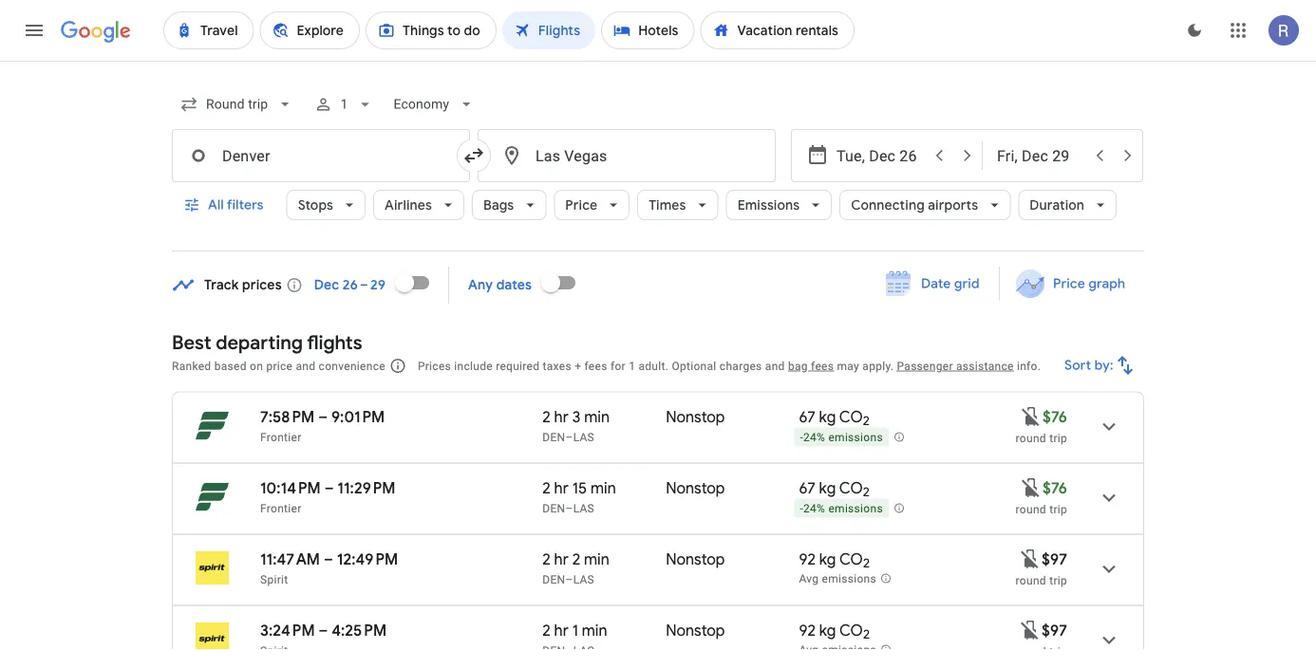 Task type: describe. For each thing, give the bounding box(es) containing it.
bag
[[788, 360, 808, 373]]

– inside 11:47 am – 12:49 pm spirit
[[324, 550, 333, 569]]

avg emissions
[[799, 573, 877, 586]]

date grid
[[921, 275, 980, 293]]

Departure time: 11:47 AM. text field
[[260, 550, 320, 569]]

4 co from the top
[[840, 621, 863, 641]]

on
[[250, 360, 263, 373]]

connecting
[[851, 197, 925, 214]]

2 hr 15 min den – las
[[543, 479, 616, 515]]

Return text field
[[997, 130, 1085, 181]]

- for 2 hr 3 min
[[800, 431, 804, 445]]

duration
[[1030, 197, 1085, 214]]

round trip for 2 hr 15 min
[[1016, 503, 1068, 516]]

adult.
[[639, 360, 669, 373]]

67 for 2 hr 15 min
[[799, 479, 816, 498]]

none search field containing all filters
[[172, 82, 1145, 252]]

nonstop flight. element for 2 hr 15 min
[[666, 479, 725, 501]]

11:47 am – 12:49 pm spirit
[[260, 550, 398, 587]]

sort
[[1065, 357, 1092, 374]]

11:47 am
[[260, 550, 320, 569]]

date
[[921, 275, 951, 293]]

1 button
[[306, 82, 382, 127]]

12:49 pm
[[337, 550, 398, 569]]

round trip for 2 hr 3 min
[[1016, 432, 1068, 445]]

bags button
[[472, 182, 546, 228]]

2 hr 2 min den – las
[[543, 550, 610, 587]]

kg for 3
[[819, 407, 836, 427]]

flight details. leaves denver international airport at 11:47 am on tuesday, december 26 and arrives at harry reid international airport at 12:49 pm on tuesday, december 26. image
[[1087, 547, 1132, 592]]

emissions
[[738, 197, 800, 214]]

by:
[[1095, 357, 1114, 374]]

hr for 2
[[554, 550, 569, 569]]

Departure time: 7:58 PM. text field
[[260, 407, 315, 427]]

67 kg co 2 for 2 hr 15 min
[[799, 479, 870, 501]]

92 kg co 2 for 2 hr 1 min
[[799, 621, 870, 643]]

date grid button
[[872, 267, 995, 301]]

learn more about tracked prices image
[[286, 277, 303, 294]]

dec 26 – 29
[[314, 277, 386, 294]]

– inside 10:14 pm – 11:29 pm frontier
[[324, 479, 334, 498]]

bags
[[484, 197, 514, 214]]

– inside 2 hr 15 min den – las
[[566, 502, 573, 515]]

apply.
[[863, 360, 894, 373]]

trip for 2 hr 15 min
[[1050, 503, 1068, 516]]

stops
[[298, 197, 333, 214]]

ranked based on price and convenience
[[172, 360, 386, 373]]

total duration 2 hr 1 min. element
[[543, 621, 666, 644]]

passenger
[[897, 360, 953, 373]]

frontier for 7:58 pm
[[260, 431, 302, 444]]

price for price graph
[[1053, 275, 1085, 293]]

ranked
[[172, 360, 211, 373]]

loading results progress bar
[[0, 61, 1316, 65]]

emissions button
[[726, 182, 832, 228]]

passenger assistance button
[[897, 360, 1014, 373]]

trip for 2 hr 3 min
[[1050, 432, 1068, 445]]

sort by: button
[[1057, 343, 1145, 388]]

prices
[[418, 360, 451, 373]]

emissions for 2 hr 3 min
[[829, 431, 883, 445]]

connecting airports
[[851, 197, 979, 214]]

all filters
[[208, 197, 264, 214]]

airlines
[[385, 197, 432, 214]]

– right 3:24 pm
[[319, 621, 328, 641]]

-24% emissions for 2 hr 3 min
[[800, 431, 883, 445]]

1 fees from the left
[[585, 360, 608, 373]]

7:58 pm – 9:01 pm frontier
[[260, 407, 385, 444]]

$76 for 2 hr 15 min
[[1043, 479, 1068, 498]]

$97 for 2 hr 1 min
[[1042, 621, 1068, 641]]

best
[[172, 331, 211, 355]]

leaves denver international airport at 10:14 pm on tuesday, december 26 and arrives at harry reid international airport at 11:29 pm on tuesday, december 26. element
[[260, 479, 396, 498]]

connecting airports button
[[840, 182, 1011, 228]]

round for 2 hr 15 min
[[1016, 503, 1047, 516]]

3
[[572, 407, 581, 427]]

nonstop flight. element for 2 hr 3 min
[[666, 407, 725, 430]]

-24% emissions for 2 hr 15 min
[[800, 503, 883, 516]]

sort by:
[[1065, 357, 1114, 374]]

$97 for 2 hr 2 min
[[1042, 550, 1068, 569]]

include
[[454, 360, 493, 373]]

2 hr 1 min
[[543, 621, 607, 641]]

– inside 7:58 pm – 9:01 pm frontier
[[318, 407, 328, 427]]

flights
[[307, 331, 362, 355]]

min for 2 hr 15 min
[[591, 479, 616, 498]]

convenience
[[319, 360, 386, 373]]

learn more about ranking image
[[389, 358, 406, 375]]

emissions for 2 hr 15 min
[[829, 503, 883, 516]]

airlines button
[[373, 182, 465, 228]]

dates
[[496, 277, 532, 294]]

this price for this flight doesn't include overhead bin access. if you need a carry-on bag, use the bags filter to update prices. image for 2
[[1019, 548, 1042, 571]]

round trip for 2 hr 2 min
[[1016, 574, 1068, 587]]

all filters button
[[172, 182, 279, 228]]

15
[[572, 479, 587, 498]]

price
[[266, 360, 293, 373]]

4:25 pm
[[332, 621, 387, 641]]

any
[[468, 277, 493, 294]]

67 for 2 hr 3 min
[[799, 407, 816, 427]]

this price for this flight doesn't include overhead bin access. if you need a carry-on bag, use the bags filter to update prices. image for 15
[[1020, 477, 1043, 499]]

filters
[[227, 197, 264, 214]]

76 US dollars text field
[[1043, 479, 1068, 498]]

9:01 pm
[[331, 407, 385, 427]]

2 horizontal spatial 1
[[629, 360, 636, 373]]

flight details. leaves denver international airport at 10:14 pm on tuesday, december 26 and arrives at harry reid international airport at 11:29 pm on tuesday, december 26. image
[[1087, 475, 1132, 521]]

assistance
[[956, 360, 1014, 373]]

track prices
[[204, 277, 282, 294]]

may
[[837, 360, 860, 373]]

min for 2 hr 2 min
[[584, 550, 610, 569]]

any dates
[[468, 277, 532, 294]]

2 inside 2 hr 15 min den – las
[[543, 479, 551, 498]]

for
[[611, 360, 626, 373]]

92 for 2 hr 2 min
[[799, 550, 816, 569]]

times button
[[638, 182, 719, 228]]

optional
[[672, 360, 717, 373]]

hr for 3
[[554, 407, 569, 427]]



Task type: locate. For each thing, give the bounding box(es) containing it.
las inside the 2 hr 2 min den – las
[[573, 573, 595, 587]]

1 nonstop from the top
[[666, 407, 725, 427]]

Departure text field
[[837, 130, 924, 181]]

1 den from the top
[[543, 431, 566, 444]]

las for 2
[[573, 573, 595, 587]]

Arrival time: 4:25 PM. text field
[[332, 621, 387, 641]]

trip
[[1050, 432, 1068, 445], [1050, 503, 1068, 516], [1050, 574, 1068, 587]]

nonstop
[[666, 407, 725, 427], [666, 479, 725, 498], [666, 550, 725, 569], [666, 621, 725, 641]]

frontier down 10:14 pm
[[260, 502, 302, 515]]

2 las from the top
[[573, 502, 595, 515]]

this price for this flight doesn't include overhead bin access. if you need a carry-on bag, use the bags filter to update prices. image down 76 us dollars text box
[[1020, 477, 1043, 499]]

1 vertical spatial $97
[[1042, 621, 1068, 641]]

1 horizontal spatial fees
[[811, 360, 834, 373]]

and left bag at the right bottom of page
[[765, 360, 785, 373]]

92 down "avg"
[[799, 621, 816, 641]]

round trip down $76 text box
[[1016, 503, 1068, 516]]

min down the 2 hr 2 min den – las
[[582, 621, 607, 641]]

main menu image
[[23, 19, 46, 42]]

92 kg co 2
[[799, 550, 870, 572], [799, 621, 870, 643]]

24% down bag fees button at bottom right
[[804, 431, 826, 445]]

hr down the 2 hr 2 min den – las
[[554, 621, 569, 641]]

2 $76 from the top
[[1043, 479, 1068, 498]]

0 vertical spatial price
[[565, 197, 598, 214]]

1 92 from the top
[[799, 550, 816, 569]]

3 kg from the top
[[819, 550, 836, 569]]

and
[[296, 360, 316, 373], [765, 360, 785, 373]]

1 frontier from the top
[[260, 431, 302, 444]]

–
[[318, 407, 328, 427], [566, 431, 573, 444], [324, 479, 334, 498], [566, 502, 573, 515], [324, 550, 333, 569], [566, 573, 573, 587], [319, 621, 328, 641]]

trip for 2 hr 2 min
[[1050, 574, 1068, 587]]

1 hr from the top
[[554, 407, 569, 427]]

1 67 from the top
[[799, 407, 816, 427]]

den for 2 hr 3 min
[[543, 431, 566, 444]]

leaves denver international airport at 11:47 am on tuesday, december 26 and arrives at harry reid international airport at 12:49 pm on tuesday, december 26. element
[[260, 550, 398, 569]]

total duration 2 hr 3 min. element
[[543, 407, 666, 430]]

1 vertical spatial emissions
[[829, 503, 883, 516]]

min right 15
[[591, 479, 616, 498]]

1 this price for this flight doesn't include overhead bin access. if you need a carry-on bag, use the bags filter to update prices. image from the top
[[1020, 405, 1043, 428]]

0 vertical spatial 92
[[799, 550, 816, 569]]

round trip down 97 us dollars text box
[[1016, 574, 1068, 587]]

76 US dollars text field
[[1043, 407, 1068, 427]]

times
[[649, 197, 686, 214]]

frontier for 10:14 pm
[[260, 502, 302, 515]]

Departure time: 3:24 PM. text field
[[260, 621, 315, 641]]

airports
[[928, 197, 979, 214]]

2 67 kg co 2 from the top
[[799, 479, 870, 501]]

trip down $76 text box
[[1050, 503, 1068, 516]]

1 vertical spatial price
[[1053, 275, 1085, 293]]

$97 left flight details. leaves denver international airport at 3:24 pm on tuesday, december 26 and arrives at harry reid international airport at 4:25 pm on tuesday, december 26. icon
[[1042, 621, 1068, 641]]

1 vertical spatial trip
[[1050, 503, 1068, 516]]

4 nonstop flight. element from the top
[[666, 621, 725, 644]]

nonstop for 2 hr 2 min
[[666, 550, 725, 569]]

co for 2
[[840, 550, 863, 569]]

None search field
[[172, 82, 1145, 252]]

0 vertical spatial 67 kg co 2
[[799, 407, 870, 430]]

1 - from the top
[[800, 431, 804, 445]]

graph
[[1089, 275, 1126, 293]]

24% for 2 hr 15 min
[[804, 503, 826, 516]]

this price for this flight doesn't include overhead bin access. if you need a carry-on bag, use the bags filter to update prices. image up $97 text field
[[1019, 548, 1042, 571]]

total duration 2 hr 2 min. element
[[543, 550, 666, 572]]

den down total duration 2 hr 2 min. element
[[543, 573, 566, 587]]

97 US dollars text field
[[1042, 550, 1068, 569]]

$76 for 2 hr 3 min
[[1043, 407, 1068, 427]]

4 nonstop from the top
[[666, 621, 725, 641]]

2 vertical spatial emissions
[[822, 573, 877, 586]]

24%
[[804, 431, 826, 445], [804, 503, 826, 516]]

price inside button
[[1053, 275, 1085, 293]]

67 down bag fees button at bottom right
[[799, 407, 816, 427]]

– left arrival time: 9:01 pm. 'text field'
[[318, 407, 328, 427]]

track
[[204, 277, 239, 294]]

price right bags popup button
[[565, 197, 598, 214]]

2 trip from the top
[[1050, 503, 1068, 516]]

total duration 2 hr 15 min. element
[[543, 479, 666, 501]]

price graph
[[1053, 275, 1126, 293]]

round down 97 us dollars text box
[[1016, 574, 1047, 587]]

3 co from the top
[[840, 550, 863, 569]]

7:58 pm
[[260, 407, 315, 427]]

round
[[1016, 432, 1047, 445], [1016, 503, 1047, 516], [1016, 574, 1047, 587]]

0 vertical spatial 24%
[[804, 431, 826, 445]]

nonstop flight. element
[[666, 407, 725, 430], [666, 479, 725, 501], [666, 550, 725, 572], [666, 621, 725, 644]]

den inside 2 hr 15 min den – las
[[543, 502, 566, 515]]

1 vertical spatial 1
[[629, 360, 636, 373]]

$76
[[1043, 407, 1068, 427], [1043, 479, 1068, 498]]

4 this price for this flight doesn't include overhead bin access. if you need a carry-on bag, use the bags filter to update prices. image from the top
[[1019, 619, 1042, 642]]

hr
[[554, 407, 569, 427], [554, 479, 569, 498], [554, 550, 569, 569], [554, 621, 569, 641]]

required
[[496, 360, 540, 373]]

2 hr from the top
[[554, 479, 569, 498]]

co for 15
[[839, 479, 863, 498]]

trip down 97 us dollars text box
[[1050, 574, 1068, 587]]

stops button
[[287, 182, 366, 228]]

find the best price region
[[172, 260, 1145, 316]]

las
[[573, 431, 595, 444], [573, 502, 595, 515], [573, 573, 595, 587]]

$76 left flight details. leaves denver international airport at 7:58 pm on tuesday, december 26 and arrives at harry reid international airport at 9:01 pm on tuesday, december 26. image
[[1043, 407, 1068, 427]]

hr down 2 hr 15 min den – las
[[554, 550, 569, 569]]

None field
[[172, 87, 302, 122], [386, 87, 483, 122], [172, 87, 302, 122], [386, 87, 483, 122]]

kg for 15
[[819, 479, 836, 498]]

round for 2 hr 3 min
[[1016, 432, 1047, 445]]

emissions down may
[[829, 431, 883, 445]]

1 vertical spatial 24%
[[804, 503, 826, 516]]

0 vertical spatial $97
[[1042, 550, 1068, 569]]

fees right bag at the right bottom of page
[[811, 360, 834, 373]]

flight details. leaves denver international airport at 3:24 pm on tuesday, december 26 and arrives at harry reid international airport at 4:25 pm on tuesday, december 26. image
[[1087, 618, 1132, 651]]

nonstop flight. element for 2 hr 2 min
[[666, 550, 725, 572]]

frontier inside 10:14 pm – 11:29 pm frontier
[[260, 502, 302, 515]]

3 trip from the top
[[1050, 574, 1068, 587]]

hr for 1
[[554, 621, 569, 641]]

24% up "avg"
[[804, 503, 826, 516]]

hr for 15
[[554, 479, 569, 498]]

1 las from the top
[[573, 431, 595, 444]]

price button
[[554, 182, 630, 228]]

nonstop flight. element for 2 hr 1 min
[[666, 621, 725, 644]]

– left 'arrival time: 11:29 pm.' text box
[[324, 479, 334, 498]]

1 vertical spatial -24% emissions
[[800, 503, 883, 516]]

min for 2 hr 3 min
[[584, 407, 610, 427]]

0 vertical spatial round trip
[[1016, 432, 1068, 445]]

– down total duration 2 hr 2 min. element
[[566, 573, 573, 587]]

3 nonstop flight. element from the top
[[666, 550, 725, 572]]

las for 15
[[573, 502, 595, 515]]

3 this price for this flight doesn't include overhead bin access. if you need a carry-on bag, use the bags filter to update prices. image from the top
[[1019, 548, 1042, 571]]

leaves denver international airport at 3:24 pm on tuesday, december 26 and arrives at harry reid international airport at 4:25 pm on tuesday, december 26. element
[[260, 621, 387, 641]]

$97 left flight details. leaves denver international airport at 11:47 am on tuesday, december 26 and arrives at harry reid international airport at 12:49 pm on tuesday, december 26. image
[[1042, 550, 1068, 569]]

price graph button
[[1004, 267, 1141, 301]]

2 frontier from the top
[[260, 502, 302, 515]]

+
[[575, 360, 582, 373]]

4 hr from the top
[[554, 621, 569, 641]]

kg
[[819, 407, 836, 427], [819, 479, 836, 498], [819, 550, 836, 569], [819, 621, 836, 641]]

emissions up avg emissions
[[829, 503, 883, 516]]

avg
[[799, 573, 819, 586]]

min down 2 hr 15 min den – las
[[584, 550, 610, 569]]

1 co from the top
[[839, 407, 863, 427]]

2 hr 3 min den – las
[[543, 407, 610, 444]]

2 vertical spatial trip
[[1050, 574, 1068, 587]]

round down 76 us dollars text box
[[1016, 432, 1047, 445]]

2 vertical spatial den
[[543, 573, 566, 587]]

Departure time: 10:14 PM. text field
[[260, 479, 321, 498]]

2 den from the top
[[543, 502, 566, 515]]

1 inside popup button
[[340, 96, 348, 112]]

-
[[800, 431, 804, 445], [800, 503, 804, 516]]

1 horizontal spatial and
[[765, 360, 785, 373]]

1 round from the top
[[1016, 432, 1047, 445]]

67 kg co 2
[[799, 407, 870, 430], [799, 479, 870, 501]]

Arrival time: 12:49 PM. text field
[[337, 550, 398, 569]]

frontier down the departure time: 7:58 pm. text field
[[260, 431, 302, 444]]

price inside popup button
[[565, 197, 598, 214]]

1 24% from the top
[[804, 431, 826, 445]]

67
[[799, 407, 816, 427], [799, 479, 816, 498]]

4 kg from the top
[[819, 621, 836, 641]]

– down 15
[[566, 502, 573, 515]]

prices include required taxes + fees for 1 adult. optional charges and bag fees may apply. passenger assistance
[[418, 360, 1014, 373]]

2 co from the top
[[839, 479, 863, 498]]

– inside 2 hr 3 min den – las
[[566, 431, 573, 444]]

co for 3
[[839, 407, 863, 427]]

-24% emissions up avg emissions
[[800, 503, 883, 516]]

nonstop for 2 hr 1 min
[[666, 621, 725, 641]]

1 vertical spatial -
[[800, 503, 804, 516]]

2 24% from the top
[[804, 503, 826, 516]]

– inside the 2 hr 2 min den – las
[[566, 573, 573, 587]]

1 nonstop flight. element from the top
[[666, 407, 725, 430]]

all
[[208, 197, 224, 214]]

0 vertical spatial frontier
[[260, 431, 302, 444]]

1 vertical spatial $76
[[1043, 479, 1068, 498]]

$76 left flight details. leaves denver international airport at 10:14 pm on tuesday, december 26 and arrives at harry reid international airport at 11:29 pm on tuesday, december 26. "image"
[[1043, 479, 1068, 498]]

3 nonstop from the top
[[666, 550, 725, 569]]

- for 2 hr 15 min
[[800, 503, 804, 516]]

leaves denver international airport at 7:58 pm on tuesday, december 26 and arrives at harry reid international airport at 9:01 pm on tuesday, december 26. element
[[260, 407, 385, 427]]

bag fees button
[[788, 360, 834, 373]]

this price for this flight doesn't include overhead bin access. if you need a carry-on bag, use the bags filter to update prices. image for 3
[[1020, 405, 1043, 428]]

– right 11:47 am text box
[[324, 550, 333, 569]]

las down total duration 2 hr 2 min. element
[[573, 573, 595, 587]]

2 $97 from the top
[[1042, 621, 1068, 641]]

Arrival time: 9:01 PM. text field
[[331, 407, 385, 427]]

67 up "avg"
[[799, 479, 816, 498]]

emissions
[[829, 431, 883, 445], [829, 503, 883, 516], [822, 573, 877, 586]]

0 vertical spatial emissions
[[829, 431, 883, 445]]

duration button
[[1019, 182, 1117, 228]]

1 vertical spatial las
[[573, 502, 595, 515]]

1 vertical spatial round trip
[[1016, 503, 1068, 516]]

92 up "avg"
[[799, 550, 816, 569]]

1 -24% emissions from the top
[[800, 431, 883, 445]]

-24% emissions down may
[[800, 431, 883, 445]]

frontier
[[260, 431, 302, 444], [260, 502, 302, 515]]

hr left 15
[[554, 479, 569, 498]]

92 kg co 2 up avg emissions
[[799, 550, 870, 572]]

2
[[543, 407, 551, 427], [863, 413, 870, 430], [543, 479, 551, 498], [863, 485, 870, 501], [543, 550, 551, 569], [572, 550, 581, 569], [863, 556, 870, 572], [543, 621, 551, 641], [863, 627, 870, 643]]

2 round from the top
[[1016, 503, 1047, 516]]

1 kg from the top
[[819, 407, 836, 427]]

den inside 2 hr 3 min den – las
[[543, 431, 566, 444]]

price for price
[[565, 197, 598, 214]]

2 nonstop flight. element from the top
[[666, 479, 725, 501]]

dec
[[314, 277, 339, 294]]

charges
[[720, 360, 762, 373]]

None text field
[[478, 129, 776, 182]]

2 vertical spatial 1
[[572, 621, 578, 641]]

-24% emissions
[[800, 431, 883, 445], [800, 503, 883, 516]]

den inside the 2 hr 2 min den – las
[[543, 573, 566, 587]]

emissions right "avg"
[[822, 573, 877, 586]]

min right 3
[[584, 407, 610, 427]]

1 and from the left
[[296, 360, 316, 373]]

2 -24% emissions from the top
[[800, 503, 883, 516]]

den down total duration 2 hr 3 min. element
[[543, 431, 566, 444]]

taxes
[[543, 360, 572, 373]]

2 vertical spatial round
[[1016, 574, 1047, 587]]

3 round from the top
[[1016, 574, 1047, 587]]

den
[[543, 431, 566, 444], [543, 502, 566, 515], [543, 573, 566, 587]]

hr left 3
[[554, 407, 569, 427]]

2 92 from the top
[[799, 621, 816, 641]]

best departing flights main content
[[172, 260, 1145, 651]]

10:14 pm – 11:29 pm frontier
[[260, 479, 396, 515]]

1 horizontal spatial 1
[[572, 621, 578, 641]]

min inside 2 hr 3 min den – las
[[584, 407, 610, 427]]

0 vertical spatial trip
[[1050, 432, 1068, 445]]

1 67 kg co 2 from the top
[[799, 407, 870, 430]]

las inside 2 hr 3 min den – las
[[573, 431, 595, 444]]

67 kg co 2 for 2 hr 3 min
[[799, 407, 870, 430]]

0 vertical spatial las
[[573, 431, 595, 444]]

3 round trip from the top
[[1016, 574, 1068, 587]]

92 kg co 2 for 2 hr 2 min
[[799, 550, 870, 572]]

1 trip from the top
[[1050, 432, 1068, 445]]

2 vertical spatial las
[[573, 573, 595, 587]]

2 vertical spatial round trip
[[1016, 574, 1068, 587]]

2 and from the left
[[765, 360, 785, 373]]

92 kg co 2 down avg emissions
[[799, 621, 870, 643]]

1 vertical spatial 92
[[799, 621, 816, 641]]

3 las from the top
[[573, 573, 595, 587]]

trip down 76 us dollars text box
[[1050, 432, 1068, 445]]

3:24 pm – 4:25 pm
[[260, 621, 387, 641]]

0 horizontal spatial fees
[[585, 360, 608, 373]]

las for 3
[[573, 431, 595, 444]]

97 US dollars text field
[[1042, 621, 1068, 641]]

grid
[[955, 275, 980, 293]]

- up "avg"
[[800, 503, 804, 516]]

1 vertical spatial 67
[[799, 479, 816, 498]]

1 $76 from the top
[[1043, 407, 1068, 427]]

0 vertical spatial 92 kg co 2
[[799, 550, 870, 572]]

this price for this flight doesn't include overhead bin access. if you need a carry-on bag, use the bags filter to update prices. image down 97 us dollars text box
[[1019, 619, 1042, 642]]

92
[[799, 550, 816, 569], [799, 621, 816, 641]]

2 67 from the top
[[799, 479, 816, 498]]

3 den from the top
[[543, 573, 566, 587]]

0 horizontal spatial 1
[[340, 96, 348, 112]]

0 vertical spatial 67
[[799, 407, 816, 427]]

frontier inside 7:58 pm – 9:01 pm frontier
[[260, 431, 302, 444]]

min inside 2 hr 15 min den – las
[[591, 479, 616, 498]]

0 vertical spatial round
[[1016, 432, 1047, 445]]

and right price
[[296, 360, 316, 373]]

1 round trip from the top
[[1016, 432, 1068, 445]]

den for 2 hr 15 min
[[543, 502, 566, 515]]

0 vertical spatial den
[[543, 431, 566, 444]]

2 kg from the top
[[819, 479, 836, 498]]

nonstop for 2 hr 3 min
[[666, 407, 725, 427]]

fees right + at the left bottom
[[585, 360, 608, 373]]

0 horizontal spatial price
[[565, 197, 598, 214]]

1 vertical spatial round
[[1016, 503, 1047, 516]]

den for 2 hr 2 min
[[543, 573, 566, 587]]

round down $76 text box
[[1016, 503, 1047, 516]]

67 kg co 2 up avg emissions
[[799, 479, 870, 501]]

based
[[214, 360, 247, 373]]

92 for 2 hr 1 min
[[799, 621, 816, 641]]

2 round trip from the top
[[1016, 503, 1068, 516]]

10:14 pm
[[260, 479, 321, 498]]

flight details. leaves denver international airport at 7:58 pm on tuesday, december 26 and arrives at harry reid international airport at 9:01 pm on tuesday, december 26. image
[[1087, 404, 1132, 450]]

0 vertical spatial -
[[800, 431, 804, 445]]

None text field
[[172, 129, 470, 182]]

67 kg co 2 down may
[[799, 407, 870, 430]]

hr inside the 2 hr 2 min den – las
[[554, 550, 569, 569]]

nonstop for 2 hr 15 min
[[666, 479, 725, 498]]

round for 2 hr 2 min
[[1016, 574, 1047, 587]]

las down 15
[[573, 502, 595, 515]]

0 vertical spatial -24% emissions
[[800, 431, 883, 445]]

min inside the 2 hr 2 min den – las
[[584, 550, 610, 569]]

price
[[565, 197, 598, 214], [1053, 275, 1085, 293]]

2 this price for this flight doesn't include overhead bin access. if you need a carry-on bag, use the bags filter to update prices. image from the top
[[1020, 477, 1043, 499]]

3 hr from the top
[[554, 550, 569, 569]]

1 vertical spatial den
[[543, 502, 566, 515]]

2 - from the top
[[800, 503, 804, 516]]

co
[[839, 407, 863, 427], [839, 479, 863, 498], [840, 550, 863, 569], [840, 621, 863, 641]]

– down 3
[[566, 431, 573, 444]]

1 vertical spatial frontier
[[260, 502, 302, 515]]

2 fees from the left
[[811, 360, 834, 373]]

26 – 29
[[343, 277, 386, 294]]

1 vertical spatial 67 kg co 2
[[799, 479, 870, 501]]

11:29 pm
[[338, 479, 396, 498]]

den down total duration 2 hr 15 min. element on the bottom of page
[[543, 502, 566, 515]]

swap origin and destination. image
[[463, 144, 485, 167]]

prices
[[242, 277, 282, 294]]

2 inside 2 hr 3 min den – las
[[543, 407, 551, 427]]

1 92 kg co 2 from the top
[[799, 550, 870, 572]]

round trip down 76 us dollars text box
[[1016, 432, 1068, 445]]

- down bag at the right bottom of page
[[800, 431, 804, 445]]

$97
[[1042, 550, 1068, 569], [1042, 621, 1068, 641]]

this price for this flight doesn't include overhead bin access. if you need a carry-on bag, use the bags filter to update prices. image
[[1020, 405, 1043, 428], [1020, 477, 1043, 499], [1019, 548, 1042, 571], [1019, 619, 1042, 642]]

hr inside 2 hr 15 min den – las
[[554, 479, 569, 498]]

spirit
[[260, 573, 288, 587]]

las inside 2 hr 15 min den – las
[[573, 502, 595, 515]]

0 vertical spatial $76
[[1043, 407, 1068, 427]]

las down 3
[[573, 431, 595, 444]]

this price for this flight doesn't include overhead bin access. if you need a carry-on bag, use the bags filter to update prices. image up $76 text box
[[1020, 405, 1043, 428]]

2 92 kg co 2 from the top
[[799, 621, 870, 643]]

1 horizontal spatial price
[[1053, 275, 1085, 293]]

min
[[584, 407, 610, 427], [591, 479, 616, 498], [584, 550, 610, 569], [582, 621, 607, 641]]

price left graph
[[1053, 275, 1085, 293]]

change appearance image
[[1172, 8, 1218, 53]]

1 $97 from the top
[[1042, 550, 1068, 569]]

3:24 pm
[[260, 621, 315, 641]]

1 vertical spatial 92 kg co 2
[[799, 621, 870, 643]]

hr inside 2 hr 3 min den – las
[[554, 407, 569, 427]]

0 vertical spatial 1
[[340, 96, 348, 112]]

kg for 2
[[819, 550, 836, 569]]

0 horizontal spatial and
[[296, 360, 316, 373]]

Arrival time: 11:29 PM. text field
[[338, 479, 396, 498]]

24% for 2 hr 3 min
[[804, 431, 826, 445]]

departing
[[216, 331, 303, 355]]

best departing flights
[[172, 331, 362, 355]]

2 nonstop from the top
[[666, 479, 725, 498]]



Task type: vqa. For each thing, say whether or not it's contained in the screenshot.


